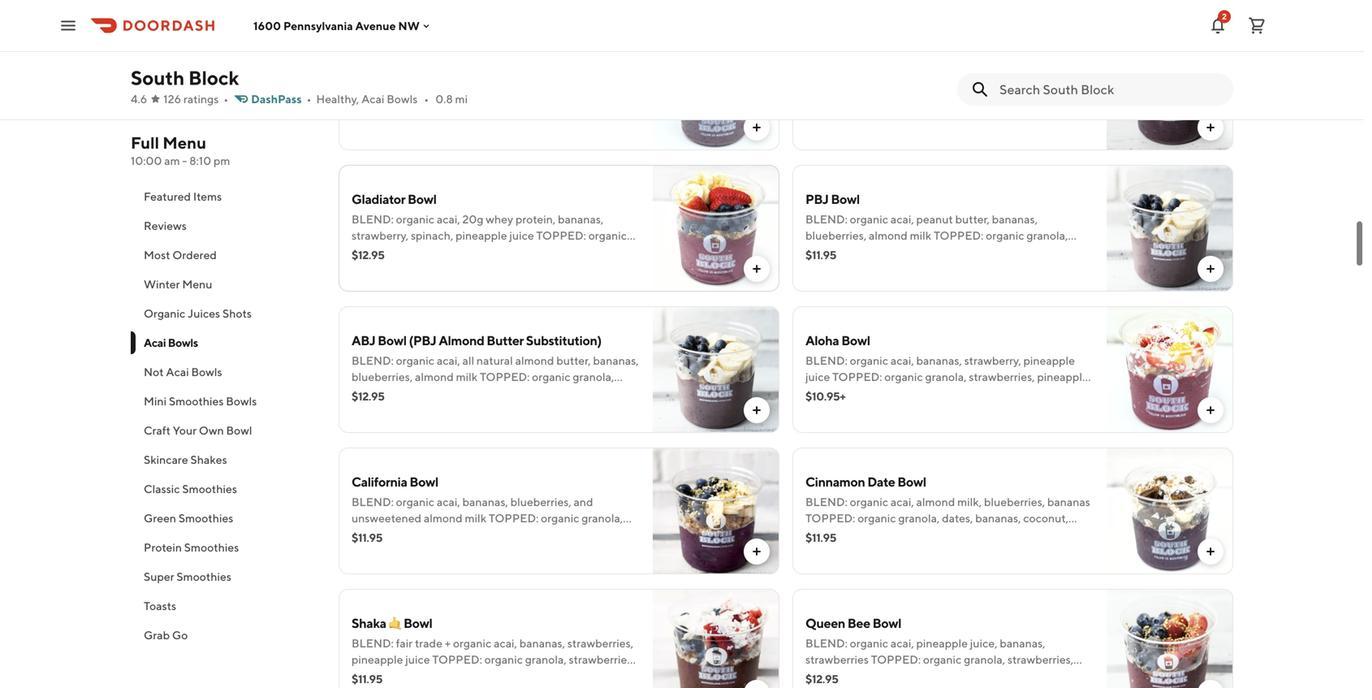 Task type: locate. For each thing, give the bounding box(es) containing it.
acai, inside gladiator bowl blend: organic acai, 20g whey protein, bananas, strawberry, spinach, pineapple juice topped: organic granola, strawberries, blueberries, bananas our granola is certified organic, vegan and gluten-free
[[437, 212, 460, 226]]

topped: down protein,
[[537, 229, 587, 242]]

acai for not
[[166, 365, 189, 379]]

our inside cinnamon date bowl blend: organic acai, almond milk, blueberries, bananas topped: organic granola, dates, bananas, coconut, cinnamon calories: 574 our granola is certified organic, vegan and gluten-free
[[928, 528, 948, 541]]

menu
[[163, 133, 206, 152], [182, 277, 212, 291]]

1 vertical spatial acai
[[144, 336, 166, 349]]

bowl inside button
[[226, 424, 252, 437]]

smoothies down protein smoothies
[[177, 570, 232, 583]]

almond inside cinnamon date bowl blend: organic acai, almond milk, blueberries, bananas topped: organic granola, dates, bananas, coconut, cinnamon calories: 574 our granola is certified organic, vegan and gluten-free
[[917, 495, 956, 509]]

0 vertical spatial pbj
[[398, 50, 421, 65]]

pbj
[[398, 50, 421, 65], [806, 191, 829, 207]]

gluten- down (pbj
[[407, 403, 446, 416]]

menu up organic juices shots on the top of page
[[182, 277, 212, 291]]

spinach,
[[411, 229, 454, 242]]

1 vertical spatial juice
[[806, 370, 831, 383]]

gluten- down protein,
[[506, 261, 545, 275]]

classic
[[144, 482, 180, 496]]

granola, inside pbj bowl blend: organic acai, peanut butter, bananas, blueberries, almond milk  topped: organic granola, blueberries, bananas calories: 633 our granola is certified organic, vegan and gluten-free
[[1027, 229, 1069, 242]]

gluten- inside aloha bowl blend: organic acai, bananas, strawberry, pineapple juice topped: organic granola, strawberries, pineapple, coconut our granola is certified organic, vegan and gluten-free
[[806, 403, 844, 416]]

$11.95 for pbj
[[806, 248, 837, 262]]

topped: up cinnamon
[[806, 511, 856, 525]]

• left healthy, on the top
[[307, 92, 312, 106]]

and
[[526, 120, 545, 133], [485, 261, 504, 275], [929, 261, 948, 275], [1047, 386, 1067, 400], [385, 403, 405, 416], [574, 495, 594, 509], [463, 528, 483, 541], [548, 544, 568, 557], [840, 544, 859, 557], [412, 669, 432, 682], [475, 685, 494, 688], [929, 685, 948, 688]]

south
[[131, 66, 185, 89]]

pineapple up pineapple,
[[1024, 354, 1076, 367]]

vegan inside cinnamon date bowl blend: organic acai, almond milk, blueberries, bananas topped: organic granola, dates, bananas, coconut, cinnamon calories: 574 our granola is certified organic, vegan and gluten-free
[[806, 544, 837, 557]]

$12.95 down the abj
[[352, 390, 385, 403]]

menu inside full menu 10:00 am - 8:10 pm
[[163, 133, 206, 152]]

add item to cart image for cinnamon date bowl
[[1205, 545, 1218, 558]]

almond
[[806, 50, 852, 65], [439, 333, 485, 348]]

topped: inside cinnamon date bowl blend: organic acai, almond milk, blueberries, bananas topped: organic granola, dates, bananas, coconut, cinnamon calories: 574 our granola is certified organic, vegan and gluten-free
[[806, 511, 856, 525]]

gluten- down 535
[[951, 685, 989, 688]]

0 vertical spatial juice
[[510, 229, 534, 242]]

0 items, open order cart image
[[1248, 16, 1267, 35]]

bowls left 0.8
[[387, 92, 418, 106]]

blend:
[[352, 71, 394, 84], [352, 212, 394, 226], [806, 212, 848, 226], [352, 354, 394, 367], [806, 354, 848, 367], [352, 495, 394, 509], [806, 495, 848, 509], [352, 637, 394, 650], [806, 637, 848, 650]]

1 vertical spatial peanut
[[531, 104, 568, 117]]

craft
[[144, 424, 171, 437]]

0 vertical spatial butter
[[854, 50, 891, 65]]

2 horizontal spatial peanut
[[917, 212, 954, 226]]

0 horizontal spatial strawberry,
[[352, 229, 409, 242]]

bananas up coconut, at the bottom
[[1048, 495, 1091, 509]]

almond inside california bowl blend: organic acai, bananas, blueberries, and unsweetened almond milk topped: organic granola, blueberries, bananas, and hemp hearts calories: 463 our granola is certified organic, vegan and gluten-free
[[424, 511, 463, 525]]

vegan
[[492, 120, 523, 133], [451, 261, 482, 275], [895, 261, 927, 275], [1014, 386, 1045, 400], [352, 403, 383, 416], [515, 544, 546, 557], [806, 544, 837, 557], [441, 685, 472, 688], [895, 685, 927, 688]]

and inside gladiator bowl blend: organic acai, 20g whey protein, bananas, strawberry, spinach, pineapple juice topped: organic granola, strawberries, blueberries, bananas our granola is certified organic, vegan and gluten-free
[[485, 261, 504, 275]]

butter
[[854, 50, 891, 65], [487, 333, 524, 348]]

bee
[[848, 615, 871, 631]]

super smoothies button
[[131, 562, 319, 591]]

0 vertical spatial butter,
[[502, 71, 536, 84]]

peanut inside pbj bowl blend: organic acai, peanut butter, bananas, blueberries, almond milk  topped: organic granola, blueberries, bananas calories: 633 our granola is certified organic, vegan and gluten-free
[[917, 212, 954, 226]]

ordered
[[173, 248, 217, 262]]

1 vertical spatial pbj
[[806, 191, 829, 207]]

vegan inside queen bee bowl blend: organic acai, pineapple juice, bananas, strawberries topped: organic granola, strawberries, blueberries, bee pollen calories: 535 our granola is certified organic, vegan and gluten-free
[[895, 685, 927, 688]]

acai right the not
[[166, 365, 189, 379]]

topped: up 633
[[934, 229, 984, 242]]

1 horizontal spatial butter,
[[557, 354, 591, 367]]

trade
[[415, 637, 443, 650]]

certified inside shaka 🤙 bowl blend: fair trade + organic acai, bananas, strawberries, pineapple juice topped: organic granola, strawberries, blueberries and coconut calories: 520 our granola is certified organic, vegan and gluten-free
[[352, 685, 395, 688]]

0 horizontal spatial coconut
[[434, 669, 477, 682]]

free inside california bowl blend: organic acai, bananas, blueberries, and unsweetened almond milk topped: organic granola, blueberries, bananas, and hemp hearts calories: 463 our granola is certified organic, vegan and gluten-free
[[609, 544, 629, 557]]

blueberries, inside queen bee bowl blend: organic acai, pineapple juice, bananas, strawberries topped: organic granola, strawberries, blueberries, bee pollen calories: 535 our granola is certified organic, vegan and gluten-free
[[806, 669, 867, 682]]

and inside loaded pbj bowl blend: organic acai, peanut butter, bananas, blueberries, almond milk  topped: organic granola, blueberries, strawberries, bananas, peanut butter our granola is certified organic, vegan and gluten-free
[[526, 120, 545, 133]]

bowls for mini
[[226, 394, 257, 408]]

smoothies for super
[[177, 570, 232, 583]]

organic, inside abj bowl (pbj almond butter substitution) blend: organic acai, all natural almond butter, bananas, blueberries, almond milk  topped: organic granola, blueberries, bananas our granola is certified organic, vegan and gluten-free
[[580, 386, 621, 400]]

add item to cart image
[[1205, 121, 1218, 134], [1205, 262, 1218, 275], [751, 404, 764, 417], [1205, 545, 1218, 558], [1205, 687, 1218, 688]]

smoothies inside button
[[184, 541, 239, 554]]

smoothies down shakes
[[182, 482, 237, 496]]

winter
[[144, 277, 180, 291]]

topped: up pollen
[[872, 653, 921, 666]]

bee
[[869, 669, 889, 682]]

most
[[144, 248, 170, 262]]

pm
[[214, 154, 230, 167]]

almond up all
[[439, 333, 485, 348]]

0 vertical spatial menu
[[163, 133, 206, 152]]

topped: inside gladiator bowl blend: organic acai, 20g whey protein, bananas, strawberry, spinach, pineapple juice topped: organic granola, strawberries, blueberries, bananas our granola is certified organic, vegan and gluten-free
[[537, 229, 587, 242]]

topped: up hemp
[[489, 511, 539, 525]]

calories: inside cinnamon date bowl blend: organic acai, almond milk, blueberries, bananas topped: organic granola, dates, bananas, coconut, cinnamon calories: 574 our granola is certified organic, vegan and gluten-free
[[859, 528, 904, 541]]

pineapple up blueberries
[[352, 653, 403, 666]]

acai right healthy, on the top
[[362, 92, 385, 106]]

bananas left 633
[[869, 245, 912, 258]]

1 horizontal spatial pbj
[[806, 191, 829, 207]]

granola, inside queen bee bowl blend: organic acai, pineapple juice, bananas, strawberries topped: organic granola, strawberries, blueberries, bee pollen calories: 535 our granola is certified organic, vegan and gluten-free
[[964, 653, 1006, 666]]

is inside california bowl blend: organic acai, bananas, blueberries, and unsweetened almond milk topped: organic granola, blueberries, bananas, and hemp hearts calories: 463 our granola is certified organic, vegan and gluten-free
[[415, 544, 423, 557]]

menu up -
[[163, 133, 206, 152]]

juice for shaka 🤙 bowl
[[406, 653, 430, 666]]

organic,
[[449, 120, 490, 133], [408, 261, 449, 275], [852, 261, 893, 275], [580, 386, 621, 400], [970, 386, 1011, 400], [1047, 528, 1089, 541], [471, 544, 512, 557], [398, 685, 439, 688], [852, 685, 893, 688]]

1 • from the left
[[224, 92, 228, 106]]

4.6
[[131, 92, 147, 106]]

bananas
[[527, 245, 570, 258], [869, 245, 912, 258], [415, 386, 458, 400], [1048, 495, 1091, 509]]

hemp
[[485, 528, 515, 541]]

topped: up $10.95+
[[833, 370, 883, 383]]

certified inside cinnamon date bowl blend: organic acai, almond milk, blueberries, bananas topped: organic granola, dates, bananas, coconut, cinnamon calories: 574 our granola is certified organic, vegan and gluten-free
[[1002, 528, 1045, 541]]

pineapple left juice,
[[917, 637, 968, 650]]

our inside gladiator bowl blend: organic acai, 20g whey protein, bananas, strawberry, spinach, pineapple juice topped: organic granola, strawberries, blueberries, bananas our granola is certified organic, vegan and gluten-free
[[572, 245, 593, 258]]

1 horizontal spatial peanut
[[531, 104, 568, 117]]

0 horizontal spatial almond
[[439, 333, 485, 348]]

granola inside queen bee bowl blend: organic acai, pineapple juice, bananas, strawberries topped: organic granola, strawberries, blueberries, bee pollen calories: 535 our granola is certified organic, vegan and gluten-free
[[1019, 669, 1058, 682]]

2 horizontal spatial juice
[[806, 370, 831, 383]]

blend: inside gladiator bowl blend: organic acai, 20g whey protein, bananas, strawberry, spinach, pineapple juice topped: organic granola, strawberries, blueberries, bananas our granola is certified organic, vegan and gluten-free
[[352, 212, 394, 226]]

featured items button
[[131, 182, 319, 211]]

cinnamon date bowl image
[[1107, 448, 1234, 574]]

our inside shaka 🤙 bowl blend: fair trade + organic acai, bananas, strawberries, pineapple juice topped: organic granola, strawberries, blueberries and coconut calories: 520 our granola is certified organic, vegan and gluten-free
[[550, 669, 571, 682]]

and inside abj bowl (pbj almond butter substitution) blend: organic acai, all natural almond butter, bananas, blueberries, almond milk  topped: organic granola, blueberries, bananas our granola is certified organic, vegan and gluten-free
[[385, 403, 405, 416]]

1 vertical spatial butter,
[[956, 212, 990, 226]]

juice for gladiator bowl
[[510, 229, 534, 242]]

acai inside not acai bowls button
[[166, 365, 189, 379]]

juice up $10.95+
[[806, 370, 831, 383]]

$11.95 for cinnamon
[[806, 531, 837, 544]]

granola inside loaded pbj bowl blend: organic acai, peanut butter, bananas, blueberries, almond milk  topped: organic granola, blueberries, strawberries, bananas, peanut butter our granola is certified organic, vegan and gluten-free
[[352, 120, 390, 133]]

574
[[906, 528, 926, 541]]

2 vertical spatial butter,
[[557, 354, 591, 367]]

bowls down not acai bowls button
[[226, 394, 257, 408]]

calories: left the 520
[[479, 669, 524, 682]]

our inside california bowl blend: organic acai, bananas, blueberries, and unsweetened almond milk topped: organic granola, blueberries, bananas, and hemp hearts calories: 463 our granola is certified organic, vegan and gluten-free
[[352, 544, 372, 557]]

unsweetened
[[352, 511, 422, 525]]

$12.95 for gladiator
[[352, 248, 385, 262]]

0 horizontal spatial pbj
[[398, 50, 421, 65]]

butter, inside loaded pbj bowl blend: organic acai, peanut butter, bananas, blueberries, almond milk  topped: organic granola, blueberries, strawberries, bananas, peanut butter our granola is certified organic, vegan and gluten-free
[[502, 71, 536, 84]]

Item Search search field
[[1000, 80, 1221, 98]]

bowl inside pbj bowl blend: organic acai, peanut butter, bananas, blueberries, almond milk  topped: organic granola, blueberries, bananas calories: 633 our granola is certified organic, vegan and gluten-free
[[831, 191, 860, 207]]

classic smoothies button
[[131, 474, 319, 504]]

1 horizontal spatial coconut
[[806, 386, 849, 400]]

reviews button
[[131, 211, 319, 240]]

0 vertical spatial coconut
[[806, 386, 849, 400]]

fair
[[396, 637, 413, 650]]

our inside pbj bowl blend: organic acai, peanut butter, bananas, blueberries, almond milk  topped: organic granola, blueberries, bananas calories: 633 our granola is certified organic, vegan and gluten-free
[[984, 245, 1004, 258]]

$12.95
[[352, 107, 385, 120], [352, 248, 385, 262], [352, 390, 385, 403], [806, 672, 839, 686]]

2 vertical spatial juice
[[406, 653, 430, 666]]

coconut down the aloha
[[806, 386, 849, 400]]

2 horizontal spatial butter,
[[956, 212, 990, 226]]

skincare shakes
[[144, 453, 227, 466]]

certified inside california bowl blend: organic acai, bananas, blueberries, and unsweetened almond milk topped: organic granola, blueberries, bananas, and hemp hearts calories: 463 our granola is certified organic, vegan and gluten-free
[[425, 544, 469, 557]]

2 vertical spatial acai
[[166, 365, 189, 379]]

bananas inside gladiator bowl blend: organic acai, 20g whey protein, bananas, strawberry, spinach, pineapple juice topped: organic granola, strawberries, blueberries, bananas our granola is certified organic, vegan and gluten-free
[[527, 245, 570, 258]]

bananas inside pbj bowl blend: organic acai, peanut butter, bananas, blueberries, almond milk  topped: organic granola, blueberries, bananas calories: 633 our granola is certified organic, vegan and gluten-free
[[869, 245, 912, 258]]

add item to cart image for gladiator bowl
[[751, 262, 764, 275]]

shaka 🤙 bowl image
[[653, 589, 780, 688]]

pbj inside loaded pbj bowl blend: organic acai, peanut butter, bananas, blueberries, almond milk  topped: organic granola, blueberries, strawberries, bananas, peanut butter our granola is certified organic, vegan and gluten-free
[[398, 50, 421, 65]]

•
[[224, 92, 228, 106], [307, 92, 312, 106], [424, 92, 429, 106]]

smoothies down green smoothies button
[[184, 541, 239, 554]]

smoothies inside 'button'
[[177, 570, 232, 583]]

our
[[605, 104, 626, 117], [572, 245, 593, 258], [984, 245, 1004, 258], [460, 386, 481, 400], [851, 386, 871, 400], [928, 528, 948, 541], [352, 544, 372, 557], [550, 669, 571, 682], [996, 669, 1017, 682]]

1 horizontal spatial butter
[[854, 50, 891, 65]]

green smoothies
[[144, 511, 233, 525]]

granola, inside cinnamon date bowl blend: organic acai, almond milk, blueberries, bananas topped: organic granola, dates, bananas, coconut, cinnamon calories: 574 our granola is certified organic, vegan and gluten-free
[[899, 511, 940, 525]]

• left 0.8
[[424, 92, 429, 106]]

$12.95 for loaded
[[352, 107, 385, 120]]

topped: right "mi"
[[480, 87, 530, 101]]

is
[[393, 120, 401, 133], [1047, 245, 1055, 258], [352, 261, 360, 275], [524, 386, 532, 400], [914, 386, 922, 400], [992, 528, 999, 541], [415, 544, 423, 557], [614, 669, 622, 682], [1060, 669, 1068, 682]]

strawberries, inside queen bee bowl blend: organic acai, pineapple juice, bananas, strawberries topped: organic granola, strawberries, blueberries, bee pollen calories: 535 our granola is certified organic, vegan and gluten-free
[[1008, 653, 1074, 666]]

$11.95
[[806, 248, 837, 262], [352, 531, 383, 544], [806, 531, 837, 544], [352, 672, 383, 686]]

gluten- down the 520
[[496, 685, 535, 688]]

coconut down +
[[434, 669, 477, 682]]

+
[[445, 637, 451, 650]]

blend: inside queen bee bowl blend: organic acai, pineapple juice, bananas, strawberries topped: organic granola, strawberries, blueberries, bee pollen calories: 535 our granola is certified organic, vegan and gluten-free
[[806, 637, 848, 650]]

bowl inside loaded pbj bowl blend: organic acai, peanut butter, bananas, blueberries, almond milk  topped: organic granola, blueberries, strawberries, bananas, peanut butter our granola is certified organic, vegan and gluten-free
[[423, 50, 452, 65]]

$12.95 down "gladiator"
[[352, 248, 385, 262]]

our inside queen bee bowl blend: organic acai, pineapple juice, bananas, strawberries topped: organic granola, strawberries, blueberries, bee pollen calories: 535 our granola is certified organic, vegan and gluten-free
[[996, 669, 1017, 682]]

shaka
[[352, 615, 387, 631]]

bowls up mini smoothies bowls
[[191, 365, 222, 379]]

topped:
[[480, 87, 530, 101], [537, 229, 587, 242], [934, 229, 984, 242], [480, 370, 530, 383], [833, 370, 883, 383], [489, 511, 539, 525], [806, 511, 856, 525], [433, 653, 482, 666], [872, 653, 921, 666]]

acai
[[362, 92, 385, 106], [144, 336, 166, 349], [166, 365, 189, 379]]

add item to cart image for queen bee bowl
[[1205, 687, 1218, 688]]

organic, inside california bowl blend: organic acai, bananas, blueberries, and unsweetened almond milk topped: organic granola, blueberries, bananas, and hemp hearts calories: 463 our granola is certified organic, vegan and gluten-free
[[471, 544, 512, 557]]

0 vertical spatial acai
[[362, 92, 385, 106]]

pbj bowl blend: organic acai, peanut butter, bananas, blueberries, almond milk  topped: organic granola, blueberries, bananas calories: 633 our granola is certified organic, vegan and gluten-free
[[806, 191, 1069, 275]]

2 vertical spatial peanut
[[917, 212, 954, 226]]

2 • from the left
[[307, 92, 312, 106]]

1 horizontal spatial strawberry,
[[965, 354, 1022, 367]]

almond up $13.95
[[806, 50, 852, 65]]

2
[[1223, 12, 1228, 21]]

2 horizontal spatial •
[[424, 92, 429, 106]]

0 horizontal spatial juice
[[406, 653, 430, 666]]

0 horizontal spatial butter
[[487, 333, 524, 348]]

pbj inside pbj bowl blend: organic acai, peanut butter, bananas, blueberries, almond milk  topped: organic granola, blueberries, bananas calories: 633 our granola is certified organic, vegan and gluten-free
[[806, 191, 829, 207]]

blueberries, inside gladiator bowl blend: organic acai, 20g whey protein, bananas, strawberry, spinach, pineapple juice topped: organic granola, strawberries, blueberries, bananas our granola is certified organic, vegan and gluten-free
[[464, 245, 525, 258]]

gluten- down butter in the top left of the page
[[547, 120, 586, 133]]

almond
[[415, 87, 454, 101], [869, 229, 908, 242], [516, 354, 554, 367], [415, 370, 454, 383], [917, 495, 956, 509], [424, 511, 463, 525]]

aloha bowl blend: organic acai, bananas, strawberry, pineapple juice topped: organic granola, strawberries, pineapple, coconut our granola is certified organic, vegan and gluten-free
[[806, 333, 1092, 416]]

bananas down (pbj
[[415, 386, 458, 400]]

smoothies up protein smoothies
[[179, 511, 233, 525]]

acai up the not
[[144, 336, 166, 349]]

calories:
[[915, 245, 960, 258], [551, 528, 596, 541], [859, 528, 904, 541], [479, 669, 524, 682], [926, 669, 971, 682]]

bowls
[[387, 92, 418, 106], [168, 336, 198, 349], [191, 365, 222, 379], [226, 394, 257, 408]]

gluten- inside abj bowl (pbj almond butter substitution) blend: organic acai, all natural almond butter, bananas, blueberries, almond milk  topped: organic granola, blueberries, bananas our granola is certified organic, vegan and gluten-free
[[407, 403, 446, 416]]

smoothies up craft your own bowl
[[169, 394, 224, 408]]

acai for healthy,
[[362, 92, 385, 106]]

go
[[172, 628, 188, 642]]

juice down protein,
[[510, 229, 534, 242]]

bananas, inside pbj bowl blend: organic acai, peanut butter, bananas, blueberries, almond milk  topped: organic granola, blueberries, bananas calories: 633 our granola is certified organic, vegan and gluten-free
[[993, 212, 1038, 226]]

$12.95 down strawberries
[[806, 672, 839, 686]]

topped: down the natural
[[480, 370, 530, 383]]

463
[[599, 528, 619, 541]]

calories: left 574
[[859, 528, 904, 541]]

block
[[188, 66, 239, 89]]

bananas down protein,
[[527, 245, 570, 258]]

gluten- down the aloha
[[806, 403, 844, 416]]

is inside pbj bowl blend: organic acai, peanut butter, bananas, blueberries, almond milk  topped: organic granola, blueberries, bananas calories: 633 our granola is certified organic, vegan and gluten-free
[[1047, 245, 1055, 258]]

am
[[164, 154, 180, 167]]

organic, inside loaded pbj bowl blend: organic acai, peanut butter, bananas, blueberries, almond milk  topped: organic granola, blueberries, strawberries, bananas, peanut butter our granola is certified organic, vegan and gluten-free
[[449, 120, 490, 133]]

organic, inside aloha bowl blend: organic acai, bananas, strawberry, pineapple juice topped: organic granola, strawberries, pineapple, coconut our granola is certified organic, vegan and gluten-free
[[970, 386, 1011, 400]]

juice inside aloha bowl blend: organic acai, bananas, strawberry, pineapple juice topped: organic granola, strawberries, pineapple, coconut our granola is certified organic, vegan and gluten-free
[[806, 370, 831, 383]]

add item to cart image for abj bowl (pbj almond butter substitution)
[[751, 404, 764, 417]]

nw
[[398, 19, 420, 32]]

coconut inside shaka 🤙 bowl blend: fair trade + organic acai, bananas, strawberries, pineapple juice topped: organic granola, strawberries, blueberries and coconut calories: 520 our granola is certified organic, vegan and gluten-free
[[434, 669, 477, 682]]

1 vertical spatial strawberry,
[[965, 354, 1022, 367]]

milk,
[[958, 495, 982, 509]]

featured items
[[144, 190, 222, 203]]

reviews
[[144, 219, 187, 232]]

bananas, inside cinnamon date bowl blend: organic acai, almond milk, blueberries, bananas topped: organic granola, dates, bananas, coconut, cinnamon calories: 574 our granola is certified organic, vegan and gluten-free
[[976, 511, 1022, 525]]

gluten- inside queen bee bowl blend: organic acai, pineapple juice, bananas, strawberries topped: organic granola, strawberries, blueberries, bee pollen calories: 535 our granola is certified organic, vegan and gluten-free
[[951, 685, 989, 688]]

1 vertical spatial almond
[[439, 333, 485, 348]]

mini
[[144, 394, 167, 408]]

substitution)
[[526, 333, 602, 348]]

0 horizontal spatial butter,
[[502, 71, 536, 84]]

strawberries, inside gladiator bowl blend: organic acai, 20g whey protein, bananas, strawberry, spinach, pineapple juice topped: organic granola, strawberries, blueberries, bananas our granola is certified organic, vegan and gluten-free
[[395, 245, 462, 258]]

bowl inside abj bowl (pbj almond butter substitution) blend: organic acai, all natural almond butter, bananas, blueberries, almond milk  topped: organic granola, blueberries, bananas our granola is certified organic, vegan and gluten-free
[[378, 333, 407, 348]]

gluten- down 633
[[951, 261, 989, 275]]

milk inside california bowl blend: organic acai, bananas, blueberries, and unsweetened almond milk topped: organic granola, blueberries, bananas, and hemp hearts calories: 463 our granola is certified organic, vegan and gluten-free
[[465, 511, 487, 525]]

certified inside queen bee bowl blend: organic acai, pineapple juice, bananas, strawberries topped: organic granola, strawberries, blueberries, bee pollen calories: 535 our granola is certified organic, vegan and gluten-free
[[806, 685, 849, 688]]

aloha bowl image
[[1107, 306, 1234, 433]]

strawberry, inside aloha bowl blend: organic acai, bananas, strawberry, pineapple juice topped: organic granola, strawberries, pineapple, coconut our granola is certified organic, vegan and gluten-free
[[965, 354, 1022, 367]]

strawberries
[[806, 653, 869, 666]]

blend: inside aloha bowl blend: organic acai, bananas, strawberry, pineapple juice topped: organic granola, strawberries, pineapple, coconut our granola is certified organic, vegan and gluten-free
[[806, 354, 848, 367]]

certified inside loaded pbj bowl blend: organic acai, peanut butter, bananas, blueberries, almond milk  topped: organic granola, blueberries, strawberries, bananas, peanut butter our granola is certified organic, vegan and gluten-free
[[403, 120, 446, 133]]

1 horizontal spatial juice
[[510, 229, 534, 242]]

calories: left 463
[[551, 528, 596, 541]]

calories: left 633
[[915, 245, 960, 258]]

0 horizontal spatial •
[[224, 92, 228, 106]]

1 vertical spatial menu
[[182, 277, 212, 291]]

blend: inside shaka 🤙 bowl blend: fair trade + organic acai, bananas, strawberries, pineapple juice topped: organic granola, strawberries, blueberries and coconut calories: 520 our granola is certified organic, vegan and gluten-free
[[352, 637, 394, 650]]

smoothies for classic
[[182, 482, 237, 496]]

acai,
[[437, 71, 460, 84], [437, 212, 460, 226], [891, 212, 915, 226], [437, 354, 460, 367], [891, 354, 915, 367], [437, 495, 460, 509], [891, 495, 915, 509], [494, 637, 517, 650], [891, 637, 915, 650]]

our inside loaded pbj bowl blend: organic acai, peanut butter, bananas, blueberries, almond milk  topped: organic granola, blueberries, strawberries, bananas, peanut butter our granola is certified organic, vegan and gluten-free
[[605, 104, 626, 117]]

$12.95 down healthy, acai bowls • 0.8 mi
[[352, 107, 385, 120]]

organic juices shots
[[144, 307, 252, 320]]

pineapple down 20g
[[456, 229, 507, 242]]

add item to cart image
[[751, 121, 764, 134], [751, 262, 764, 275], [1205, 404, 1218, 417], [751, 545, 764, 558], [751, 687, 764, 688]]

bananas,
[[538, 71, 584, 84], [483, 104, 529, 117], [558, 212, 604, 226], [993, 212, 1038, 226], [593, 354, 639, 367], [917, 354, 963, 367], [463, 495, 508, 509], [976, 511, 1022, 525], [415, 528, 461, 541], [520, 637, 565, 650], [1000, 637, 1046, 650]]

mi
[[455, 92, 468, 106]]

• down block
[[224, 92, 228, 106]]

granola inside cinnamon date bowl blend: organic acai, almond milk, blueberries, bananas topped: organic granola, dates, bananas, coconut, cinnamon calories: 574 our granola is certified organic, vegan and gluten-free
[[951, 528, 989, 541]]

1 vertical spatial coconut
[[434, 669, 477, 682]]

3 • from the left
[[424, 92, 429, 106]]

smoothies for mini
[[169, 394, 224, 408]]

smoothies
[[169, 394, 224, 408], [182, 482, 237, 496], [179, 511, 233, 525], [184, 541, 239, 554], [177, 570, 232, 583]]

0 vertical spatial strawberry,
[[352, 229, 409, 242]]

blend: inside california bowl blend: organic acai, bananas, blueberries, and unsweetened almond milk topped: organic granola, blueberries, bananas, and hemp hearts calories: 463 our granola is certified organic, vegan and gluten-free
[[352, 495, 394, 509]]

topped: down +
[[433, 653, 482, 666]]

acai, inside cinnamon date bowl blend: organic acai, almond milk, blueberries, bananas topped: organic granola, dates, bananas, coconut, cinnamon calories: 574 our granola is certified organic, vegan and gluten-free
[[891, 495, 915, 509]]

calories: left 535
[[926, 669, 971, 682]]

blend: inside pbj bowl blend: organic acai, peanut butter, bananas, blueberries, almond milk  topped: organic granola, blueberries, bananas calories: 633 our granola is certified organic, vegan and gluten-free
[[806, 212, 848, 226]]

1 horizontal spatial •
[[307, 92, 312, 106]]

granola,
[[573, 87, 614, 101], [1027, 229, 1069, 242], [352, 245, 393, 258], [573, 370, 614, 383], [926, 370, 967, 383], [582, 511, 623, 525], [899, 511, 940, 525], [525, 653, 567, 666], [964, 653, 1006, 666]]

gluten- down the date
[[861, 544, 900, 557]]

topped: inside california bowl blend: organic acai, bananas, blueberries, and unsweetened almond milk topped: organic granola, blueberries, bananas, and hemp hearts calories: 463 our granola is certified organic, vegan and gluten-free
[[489, 511, 539, 525]]

1 vertical spatial butter
[[487, 333, 524, 348]]

grab go button
[[131, 621, 319, 650]]

bowls up not acai bowls
[[168, 336, 198, 349]]

open menu image
[[58, 16, 78, 35]]

juice down trade
[[406, 653, 430, 666]]

calories: inside pbj bowl blend: organic acai, peanut butter, bananas, blueberries, almond milk  topped: organic granola, blueberries, bananas calories: 633 our granola is certified organic, vegan and gluten-free
[[915, 245, 960, 258]]

coconut,
[[1024, 511, 1069, 525]]

1 horizontal spatial almond
[[806, 50, 852, 65]]

0 horizontal spatial peanut
[[463, 71, 499, 84]]

520
[[526, 669, 548, 682]]

gluten- down 463
[[570, 544, 609, 557]]

milk inside loaded pbj bowl blend: organic acai, peanut butter, bananas, blueberries, almond milk  topped: organic granola, blueberries, strawberries, bananas, peanut butter our granola is certified organic, vegan and gluten-free
[[456, 87, 478, 101]]



Task type: describe. For each thing, give the bounding box(es) containing it.
1600
[[253, 19, 281, 32]]

pennsylvania
[[284, 19, 353, 32]]

$12.95 for abj
[[352, 390, 385, 403]]

grab go
[[144, 628, 188, 642]]

topped: inside loaded pbj bowl blend: organic acai, peanut butter, bananas, blueberries, almond milk  topped: organic granola, blueberries, strawberries, bananas, peanut butter our granola is certified organic, vegan and gluten-free
[[480, 87, 530, 101]]

$10.95+
[[806, 390, 846, 403]]

queen bee bowl image
[[1107, 589, 1234, 688]]

juices
[[188, 307, 220, 320]]

juice,
[[971, 637, 998, 650]]

green smoothies button
[[131, 504, 319, 533]]

1600 pennsylvania avenue nw button
[[253, 19, 433, 32]]

free inside queen bee bowl blend: organic acai, pineapple juice, bananas, strawberries topped: organic granola, strawberries, blueberries, bee pollen calories: 535 our granola is certified organic, vegan and gluten-free
[[989, 685, 1010, 688]]

and inside aloha bowl blend: organic acai, bananas, strawberry, pineapple juice topped: organic granola, strawberries, pineapple, coconut our granola is certified organic, vegan and gluten-free
[[1047, 386, 1067, 400]]

not acai bowls button
[[131, 357, 319, 387]]

vegan inside pbj bowl blend: organic acai, peanut butter, bananas, blueberries, almond milk  topped: organic granola, blueberries, bananas calories: 633 our granola is certified organic, vegan and gluten-free
[[895, 261, 927, 275]]

granola, inside loaded pbj bowl blend: organic acai, peanut butter, bananas, blueberries, almond milk  topped: organic granola, blueberries, strawberries, bananas, peanut butter our granola is certified organic, vegan and gluten-free
[[573, 87, 614, 101]]

vegan inside gladiator bowl blend: organic acai, 20g whey protein, bananas, strawberry, spinach, pineapple juice topped: organic granola, strawberries, blueberries, bananas our granola is certified organic, vegan and gluten-free
[[451, 261, 482, 275]]

126 ratings •
[[164, 92, 228, 106]]

blend: inside cinnamon date bowl blend: organic acai, almond milk, blueberries, bananas topped: organic granola, dates, bananas, coconut, cinnamon calories: 574 our granola is certified organic, vegan and gluten-free
[[806, 495, 848, 509]]

gladiator bowl image
[[653, 165, 780, 292]]

add item to cart image for pbj bowl
[[1205, 262, 1218, 275]]

craft your own bowl
[[144, 424, 252, 437]]

classic smoothies
[[144, 482, 237, 496]]

loaded
[[352, 50, 395, 65]]

california
[[352, 474, 408, 490]]

winter menu button
[[131, 270, 319, 299]]

butter
[[570, 104, 603, 117]]

pollen
[[891, 669, 924, 682]]

free inside gladiator bowl blend: organic acai, 20g whey protein, bananas, strawberry, spinach, pineapple juice topped: organic granola, strawberries, blueberries, bananas our granola is certified organic, vegan and gluten-free
[[545, 261, 565, 275]]

queen
[[806, 615, 846, 631]]

whey
[[486, 212, 514, 226]]

super
[[144, 570, 174, 583]]

vegan inside california bowl blend: organic acai, bananas, blueberries, and unsweetened almond milk topped: organic granola, blueberries, bananas, and hemp hearts calories: 463 our granola is certified organic, vegan and gluten-free
[[515, 544, 546, 557]]

gluten- inside california bowl blend: organic acai, bananas, blueberries, and unsweetened almond milk topped: organic granola, blueberries, bananas, and hemp hearts calories: 463 our granola is certified organic, vegan and gluten-free
[[570, 544, 609, 557]]

full
[[131, 133, 159, 152]]

grab
[[144, 628, 170, 642]]

full menu 10:00 am - 8:10 pm
[[131, 133, 230, 167]]

gladiator bowl blend: organic acai, 20g whey protein, bananas, strawberry, spinach, pineapple juice topped: organic granola, strawberries, blueberries, bananas our granola is certified organic, vegan and gluten-free
[[352, 191, 634, 275]]

milk inside pbj bowl blend: organic acai, peanut butter, bananas, blueberries, almond milk  topped: organic granola, blueberries, bananas calories: 633 our granola is certified organic, vegan and gluten-free
[[910, 229, 932, 242]]

bowl inside gladiator bowl blend: organic acai, 20g whey protein, bananas, strawberry, spinach, pineapple juice topped: organic granola, strawberries, blueberries, bananas our granola is certified organic, vegan and gluten-free
[[408, 191, 437, 207]]

acai, inside queen bee bowl blend: organic acai, pineapple juice, bananas, strawberries topped: organic granola, strawberries, blueberries, bee pollen calories: 535 our granola is certified organic, vegan and gluten-free
[[891, 637, 915, 650]]

$11.95 for shaka
[[352, 672, 383, 686]]

healthy,
[[316, 92, 359, 106]]

ratings
[[184, 92, 219, 106]]

organic juices shots button
[[131, 299, 319, 328]]

most ordered
[[144, 248, 217, 262]]

all
[[463, 354, 475, 367]]

cinnamon
[[806, 528, 857, 541]]

1600 pennsylvania avenue nw
[[253, 19, 420, 32]]

gladiator
[[352, 191, 406, 207]]

notification bell image
[[1209, 16, 1228, 35]]

loaded pbj bowl blend: organic acai, peanut butter, bananas, blueberries, almond milk  topped: organic granola, blueberries, strawberries, bananas, peanut butter our granola is certified organic, vegan and gluten-free
[[352, 50, 626, 133]]

abj
[[352, 333, 376, 348]]

and inside cinnamon date bowl blend: organic acai, almond milk, blueberries, bananas topped: organic granola, dates, bananas, coconut, cinnamon calories: 574 our granola is certified organic, vegan and gluten-free
[[840, 544, 859, 557]]

pbj bowl image
[[1107, 165, 1234, 292]]

smoothies for green
[[179, 511, 233, 525]]

strawberries, inside aloha bowl blend: organic acai, bananas, strawberry, pineapple juice topped: organic granola, strawberries, pineapple, coconut our granola is certified organic, vegan and gluten-free
[[969, 370, 1035, 383]]

is inside abj bowl (pbj almond butter substitution) blend: organic acai, all natural almond butter, bananas, blueberries, almond milk  topped: organic granola, blueberries, bananas our granola is certified organic, vegan and gluten-free
[[524, 386, 532, 400]]

is inside aloha bowl blend: organic acai, bananas, strawberry, pineapple juice topped: organic granola, strawberries, pineapple, coconut our granola is certified organic, vegan and gluten-free
[[914, 386, 922, 400]]

skincare
[[144, 453, 188, 466]]

is inside cinnamon date bowl blend: organic acai, almond milk, blueberries, bananas topped: organic granola, dates, bananas, coconut, cinnamon calories: 574 our granola is certified organic, vegan and gluten-free
[[992, 528, 999, 541]]

organic, inside cinnamon date bowl blend: organic acai, almond milk, blueberries, bananas topped: organic granola, dates, bananas, coconut, cinnamon calories: 574 our granola is certified organic, vegan and gluten-free
[[1047, 528, 1089, 541]]

abj bowl (pbj almond butter substitution) image
[[653, 306, 780, 433]]

strawberries, inside loaded pbj bowl blend: organic acai, peanut butter, bananas, blueberries, almond milk  topped: organic granola, blueberries, strawberries, bananas, peanut butter our granola is certified organic, vegan and gluten-free
[[415, 104, 481, 117]]

granola, inside shaka 🤙 bowl blend: fair trade + organic acai, bananas, strawberries, pineapple juice topped: organic granola, strawberries, blueberries and coconut calories: 520 our granola is certified organic, vegan and gluten-free
[[525, 653, 567, 666]]

blend: inside loaded pbj bowl blend: organic acai, peanut butter, bananas, blueberries, almond milk  topped: organic granola, blueberries, strawberries, bananas, peanut butter our granola is certified organic, vegan and gluten-free
[[352, 71, 394, 84]]

our inside abj bowl (pbj almond butter substitution) blend: organic acai, all natural almond butter, bananas, blueberries, almond milk  topped: organic granola, blueberries, bananas our granola is certified organic, vegan and gluten-free
[[460, 386, 481, 400]]

dashpass
[[251, 92, 302, 106]]

granola inside gladiator bowl blend: organic acai, 20g whey protein, bananas, strawberry, spinach, pineapple juice topped: organic granola, strawberries, blueberries, bananas our granola is certified organic, vegan and gluten-free
[[595, 245, 634, 258]]

vegan inside loaded pbj bowl blend: organic acai, peanut butter, bananas, blueberries, almond milk  topped: organic granola, blueberries, strawberries, bananas, peanut butter our granola is certified organic, vegan and gluten-free
[[492, 120, 523, 133]]

butter, inside pbj bowl blend: organic acai, peanut butter, bananas, blueberries, almond milk  topped: organic granola, blueberries, bananas calories: 633 our granola is certified organic, vegan and gluten-free
[[956, 212, 990, 226]]

menu for full
[[163, 133, 206, 152]]

vegan inside shaka 🤙 bowl blend: fair trade + organic acai, bananas, strawberries, pineapple juice topped: organic granola, strawberries, blueberries and coconut calories: 520 our granola is certified organic, vegan and gluten-free
[[441, 685, 472, 688]]

calories: inside shaka 🤙 bowl blend: fair trade + organic acai, bananas, strawberries, pineapple juice topped: organic granola, strawberries, blueberries and coconut calories: 520 our granola is certified organic, vegan and gluten-free
[[479, 669, 524, 682]]

cinnamon date bowl blend: organic acai, almond milk, blueberries, bananas topped: organic granola, dates, bananas, coconut, cinnamon calories: 574 our granola is certified organic, vegan and gluten-free
[[806, 474, 1091, 557]]

acai bowls
[[144, 336, 198, 349]]

blend: inside abj bowl (pbj almond butter substitution) blend: organic acai, all natural almond butter, bananas, blueberries, almond milk  topped: organic granola, blueberries, bananas our granola is certified organic, vegan and gluten-free
[[352, 354, 394, 367]]

bananas, inside queen bee bowl blend: organic acai, pineapple juice, bananas, strawberries topped: organic granola, strawberries, blueberries, bee pollen calories: 535 our granola is certified organic, vegan and gluten-free
[[1000, 637, 1046, 650]]

gluten- inside loaded pbj bowl blend: organic acai, peanut butter, bananas, blueberries, almond milk  topped: organic granola, blueberries, strawberries, bananas, peanut butter our granola is certified organic, vegan and gluten-free
[[547, 120, 586, 133]]

menu for winter
[[182, 277, 212, 291]]

smoothies for protein
[[184, 541, 239, 554]]

date
[[868, 474, 896, 490]]

bowl inside shaka 🤙 bowl blend: fair trade + organic acai, bananas, strawberries, pineapple juice topped: organic granola, strawberries, blueberries and coconut calories: 520 our granola is certified organic, vegan and gluten-free
[[404, 615, 433, 631]]

certified inside aloha bowl blend: organic acai, bananas, strawberry, pineapple juice topped: organic granola, strawberries, pineapple, coconut our granola is certified organic, vegan and gluten-free
[[925, 386, 968, 400]]

almond butter bowl image
[[1107, 24, 1234, 150]]

blueberries, inside cinnamon date bowl blend: organic acai, almond milk, blueberries, bananas topped: organic granola, dates, bananas, coconut, cinnamon calories: 574 our granola is certified organic, vegan and gluten-free
[[985, 495, 1046, 509]]

$12.95 for queen
[[806, 672, 839, 686]]

granola inside abj bowl (pbj almond butter substitution) blend: organic acai, all natural almond butter, bananas, blueberries, almond milk  topped: organic granola, blueberries, bananas our granola is certified organic, vegan and gluten-free
[[483, 386, 522, 400]]

protein smoothies
[[144, 541, 239, 554]]

bowls for healthy,
[[387, 92, 418, 106]]

add item to cart image for aloha bowl
[[1205, 404, 1218, 417]]

0 vertical spatial peanut
[[463, 71, 499, 84]]

granola inside pbj bowl blend: organic acai, peanut butter, bananas, blueberries, almond milk  topped: organic granola, blueberries, bananas calories: 633 our granola is certified organic, vegan and gluten-free
[[1006, 245, 1045, 258]]

free inside loaded pbj bowl blend: organic acai, peanut butter, bananas, blueberries, almond milk  topped: organic granola, blueberries, strawberries, bananas, peanut butter our granola is certified organic, vegan and gluten-free
[[586, 120, 606, 133]]

add item to cart image for california bowl
[[751, 545, 764, 558]]

add item to cart image for shaka 🤙 bowl
[[751, 687, 764, 688]]

bananas, inside gladiator bowl blend: organic acai, 20g whey protein, bananas, strawberry, spinach, pineapple juice topped: organic granola, strawberries, blueberries, bananas our granola is certified organic, vegan and gluten-free
[[558, 212, 604, 226]]

cinnamon
[[806, 474, 866, 490]]

featured
[[144, 190, 191, 203]]

aloha
[[806, 333, 840, 348]]

milk inside abj bowl (pbj almond butter substitution) blend: organic acai, all natural almond butter, bananas, blueberries, almond milk  topped: organic granola, blueberries, bananas our granola is certified organic, vegan and gluten-free
[[456, 370, 478, 383]]

20g
[[463, 212, 484, 226]]

gluten- inside gladiator bowl blend: organic acai, 20g whey protein, bananas, strawberry, spinach, pineapple juice topped: organic granola, strawberries, blueberries, bananas our granola is certified organic, vegan and gluten-free
[[506, 261, 545, 275]]

south block
[[131, 66, 239, 89]]

organic, inside queen bee bowl blend: organic acai, pineapple juice, bananas, strawberries topped: organic granola, strawberries, blueberries, bee pollen calories: 535 our granola is certified organic, vegan and gluten-free
[[852, 685, 893, 688]]

$13.95
[[806, 107, 839, 120]]

free inside aloha bowl blend: organic acai, bananas, strawberry, pineapple juice topped: organic granola, strawberries, pineapple, coconut our granola is certified organic, vegan and gluten-free
[[844, 403, 865, 416]]

granola, inside california bowl blend: organic acai, bananas, blueberries, and unsweetened almond milk topped: organic granola, blueberries, bananas, and hemp hearts calories: 463 our granola is certified organic, vegan and gluten-free
[[582, 511, 623, 525]]

granola inside shaka 🤙 bowl blend: fair trade + organic acai, bananas, strawberries, pineapple juice topped: organic granola, strawberries, blueberries and coconut calories: 520 our granola is certified organic, vegan and gluten-free
[[573, 669, 612, 682]]

warrior bowl image
[[1107, 0, 1234, 9]]

certified inside pbj bowl blend: organic acai, peanut butter, bananas, blueberries, almond milk  topped: organic granola, blueberries, bananas calories: 633 our granola is certified organic, vegan and gluten-free
[[806, 261, 849, 275]]

acai, inside abj bowl (pbj almond butter substitution) blend: organic acai, all natural almond butter, bananas, blueberries, almond milk  topped: organic granola, blueberries, bananas our granola is certified organic, vegan and gluten-free
[[437, 354, 460, 367]]

and inside pbj bowl blend: organic acai, peanut butter, bananas, blueberries, almond milk  topped: organic granola, blueberries, bananas calories: 633 our granola is certified organic, vegan and gluten-free
[[929, 261, 948, 275]]

healthy, acai bowls • 0.8 mi
[[316, 92, 468, 106]]

bowls for not
[[191, 365, 222, 379]]

pineapple inside aloha bowl blend: organic acai, bananas, strawberry, pineapple juice topped: organic granola, strawberries, pineapple, coconut our granola is certified organic, vegan and gluten-free
[[1024, 354, 1076, 367]]

strawberry, inside gladiator bowl blend: organic acai, 20g whey protein, bananas, strawberry, spinach, pineapple juice topped: organic granola, strawberries, blueberries, bananas our granola is certified organic, vegan and gluten-free
[[352, 229, 409, 242]]

acai, inside california bowl blend: organic acai, bananas, blueberries, and unsweetened almond milk topped: organic granola, blueberries, bananas, and hemp hearts calories: 463 our granola is certified organic, vegan and gluten-free
[[437, 495, 460, 509]]

granola, inside aloha bowl blend: organic acai, bananas, strawberry, pineapple juice topped: organic granola, strawberries, pineapple, coconut our granola is certified organic, vegan and gluten-free
[[926, 370, 967, 383]]

and inside queen bee bowl blend: organic acai, pineapple juice, bananas, strawberries topped: organic granola, strawberries, blueberries, bee pollen calories: 535 our granola is certified organic, vegan and gluten-free
[[929, 685, 948, 688]]

skincare shakes button
[[131, 445, 319, 474]]

loaded pbj bowl image
[[653, 24, 780, 150]]

organic
[[144, 307, 185, 320]]

your
[[173, 424, 197, 437]]

topped: inside aloha bowl blend: organic acai, bananas, strawberry, pineapple juice topped: organic granola, strawberries, pineapple, coconut our granola is certified organic, vegan and gluten-free
[[833, 370, 883, 383]]

not
[[144, 365, 164, 379]]

dashpass •
[[251, 92, 312, 106]]

$11.95 for california
[[352, 531, 383, 544]]

633
[[962, 245, 981, 258]]

certified inside gladiator bowl blend: organic acai, 20g whey protein, bananas, strawberry, spinach, pineapple juice topped: organic granola, strawberries, blueberries, bananas our granola is certified organic, vegan and gluten-free
[[362, 261, 405, 275]]

our inside aloha bowl blend: organic acai, bananas, strawberry, pineapple juice topped: organic granola, strawberries, pineapple, coconut our granola is certified organic, vegan and gluten-free
[[851, 386, 871, 400]]

10:00
[[131, 154, 162, 167]]

super smoothies
[[144, 570, 232, 583]]

(pbj
[[409, 333, 437, 348]]

dates,
[[943, 511, 974, 525]]

protein smoothies button
[[131, 533, 319, 562]]

🤙
[[389, 615, 401, 631]]

bananas inside abj bowl (pbj almond butter substitution) blend: organic acai, all natural almond butter, bananas, blueberries, almond milk  topped: organic granola, blueberries, bananas our granola is certified organic, vegan and gluten-free
[[415, 386, 458, 400]]

bananas, inside aloha bowl blend: organic acai, bananas, strawberry, pineapple juice topped: organic granola, strawberries, pineapple, coconut our granola is certified organic, vegan and gluten-free
[[917, 354, 963, 367]]

natural
[[477, 354, 513, 367]]

most ordered button
[[131, 240, 319, 270]]

protein
[[144, 541, 182, 554]]

own
[[199, 424, 224, 437]]

topped: inside queen bee bowl blend: organic acai, pineapple juice, bananas, strawberries topped: organic granola, strawberries, blueberries, bee pollen calories: 535 our granola is certified organic, vegan and gluten-free
[[872, 653, 921, 666]]

california bowl image
[[653, 448, 780, 574]]

8:10
[[189, 154, 211, 167]]

topped: inside shaka 🤙 bowl blend: fair trade + organic acai, bananas, strawberries, pineapple juice topped: organic granola, strawberries, blueberries and coconut calories: 520 our granola is certified organic, vegan and gluten-free
[[433, 653, 482, 666]]

avenue
[[356, 19, 396, 32]]

acai, inside shaka 🤙 bowl blend: fair trade + organic acai, bananas, strawberries, pineapple juice topped: organic granola, strawberries, blueberries and coconut calories: 520 our granola is certified organic, vegan and gluten-free
[[494, 637, 517, 650]]

pineapple inside gladiator bowl blend: organic acai, 20g whey protein, bananas, strawberry, spinach, pineapple juice topped: organic granola, strawberries, blueberries, bananas our granola is certified organic, vegan and gluten-free
[[456, 229, 507, 242]]

free inside pbj bowl blend: organic acai, peanut butter, bananas, blueberries, almond milk  topped: organic granola, blueberries, bananas calories: 633 our granola is certified organic, vegan and gluten-free
[[989, 261, 1010, 275]]

pineapple,
[[1038, 370, 1092, 383]]

granola inside california bowl blend: organic acai, bananas, blueberries, and unsweetened almond milk topped: organic granola, blueberries, bananas, and hemp hearts calories: 463 our granola is certified organic, vegan and gluten-free
[[374, 544, 413, 557]]

almond inside pbj bowl blend: organic acai, peanut butter, bananas, blueberries, almond milk  topped: organic granola, blueberries, bananas calories: 633 our granola is certified organic, vegan and gluten-free
[[869, 229, 908, 242]]

is inside queen bee bowl blend: organic acai, pineapple juice, bananas, strawberries topped: organic granola, strawberries, blueberries, bee pollen calories: 535 our granola is certified organic, vegan and gluten-free
[[1060, 669, 1068, 682]]

mini smoothies bowls button
[[131, 387, 319, 416]]

0 vertical spatial almond
[[806, 50, 852, 65]]

is inside shaka 🤙 bowl blend: fair trade + organic acai, bananas, strawberries, pineapple juice topped: organic granola, strawberries, blueberries and coconut calories: 520 our granola is certified organic, vegan and gluten-free
[[614, 669, 622, 682]]

gluten- inside shaka 🤙 bowl blend: fair trade + organic acai, bananas, strawberries, pineapple juice topped: organic granola, strawberries, blueberries and coconut calories: 520 our granola is certified organic, vegan and gluten-free
[[496, 685, 535, 688]]

shaka 🤙 bowl blend: fair trade + organic acai, bananas, strawberries, pineapple juice topped: organic granola, strawberries, blueberries and coconut calories: 520 our granola is certified organic, vegan and gluten-free
[[352, 615, 635, 688]]

granola, inside gladiator bowl blend: organic acai, 20g whey protein, bananas, strawberry, spinach, pineapple juice topped: organic granola, strawberries, blueberries, bananas our granola is certified organic, vegan and gluten-free
[[352, 245, 393, 258]]

hearts
[[517, 528, 549, 541]]

toasts button
[[131, 591, 319, 621]]

green
[[144, 511, 176, 525]]

items
[[193, 190, 222, 203]]

bananas, inside shaka 🤙 bowl blend: fair trade + organic acai, bananas, strawberries, pineapple juice topped: organic granola, strawberries, blueberries and coconut calories: 520 our granola is certified organic, vegan and gluten-free
[[520, 637, 565, 650]]

free inside abj bowl (pbj almond butter substitution) blend: organic acai, all natural almond butter, bananas, blueberries, almond milk  topped: organic granola, blueberries, bananas our granola is certified organic, vegan and gluten-free
[[446, 403, 466, 416]]

free inside shaka 🤙 bowl blend: fair trade + organic acai, bananas, strawberries, pineapple juice topped: organic granola, strawberries, blueberries and coconut calories: 520 our granola is certified organic, vegan and gluten-free
[[535, 685, 555, 688]]

0.8
[[436, 92, 453, 106]]

mini smoothies bowls
[[144, 394, 257, 408]]



Task type: vqa. For each thing, say whether or not it's contained in the screenshot.


